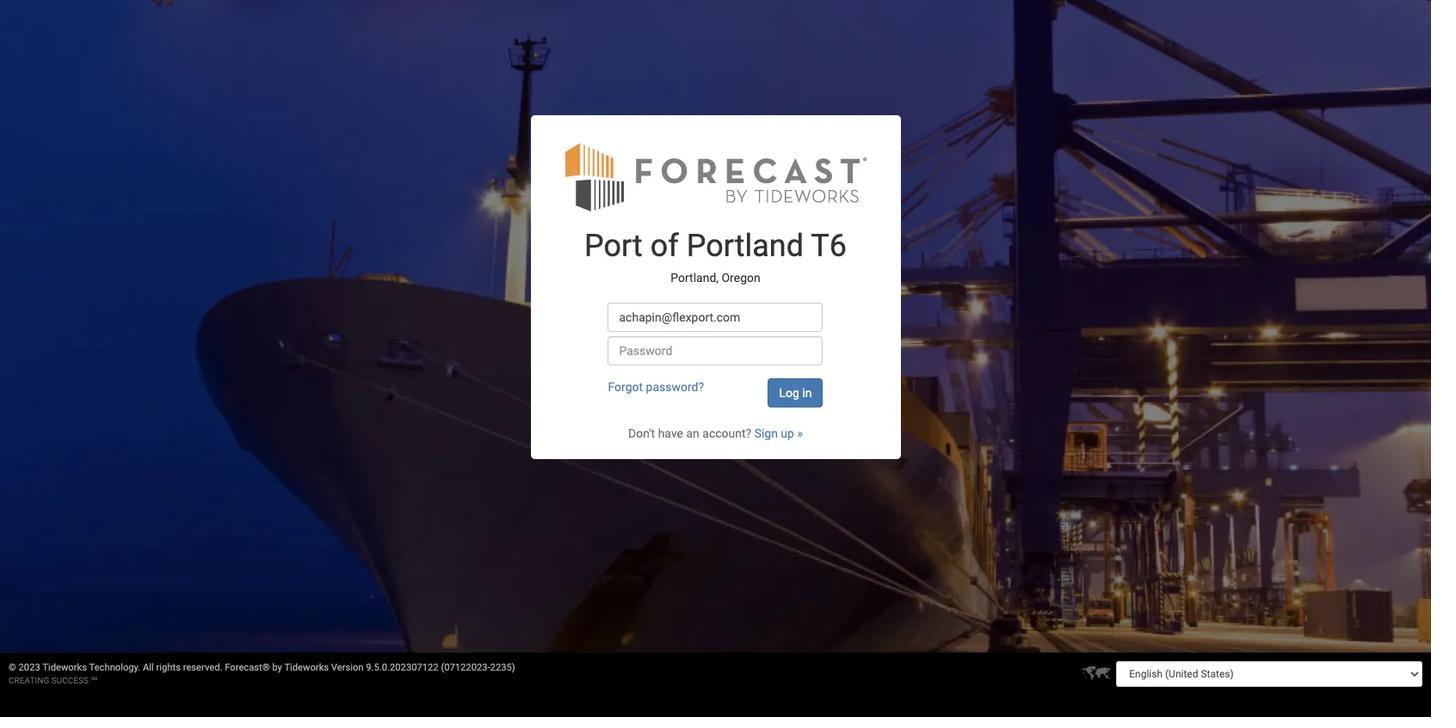 Task type: describe. For each thing, give the bounding box(es) containing it.
oregon
[[722, 271, 761, 285]]

don't have an account? sign up »
[[628, 427, 803, 440]]

of
[[651, 228, 679, 264]]

t6
[[811, 228, 847, 264]]

forecast®
[[225, 663, 270, 674]]

sign up » link
[[755, 427, 803, 440]]

up
[[781, 427, 795, 440]]

©
[[9, 663, 16, 674]]

account?
[[703, 427, 752, 440]]

2235)
[[490, 663, 515, 674]]

version
[[331, 663, 364, 674]]

don't
[[628, 427, 655, 440]]

success
[[51, 677, 89, 686]]

forgot password? log in
[[608, 380, 812, 400]]

port
[[585, 228, 643, 264]]

sign
[[755, 427, 778, 440]]

1 tideworks from the left
[[42, 663, 87, 674]]

℠
[[91, 677, 97, 686]]

have
[[658, 427, 684, 440]]

»
[[798, 427, 803, 440]]

an
[[686, 427, 700, 440]]

portland
[[687, 228, 804, 264]]

2023
[[19, 663, 40, 674]]

Email or username text field
[[608, 303, 823, 332]]

reserved.
[[183, 663, 223, 674]]



Task type: locate. For each thing, give the bounding box(es) containing it.
Password password field
[[608, 336, 823, 366]]

rights
[[156, 663, 181, 674]]

in
[[803, 386, 812, 400]]

technology.
[[89, 663, 141, 674]]

1 horizontal spatial tideworks
[[284, 663, 329, 674]]

forgot password? link
[[608, 380, 704, 394]]

port of portland t6 portland, oregon
[[585, 228, 847, 285]]

tideworks right by
[[284, 663, 329, 674]]

0 horizontal spatial tideworks
[[42, 663, 87, 674]]

forgot
[[608, 380, 643, 394]]

tideworks up success
[[42, 663, 87, 674]]

2 tideworks from the left
[[284, 663, 329, 674]]

creating
[[9, 677, 49, 686]]

forecast® by tideworks image
[[565, 141, 866, 212]]

tideworks
[[42, 663, 87, 674], [284, 663, 329, 674]]

© 2023 tideworks technology. all rights reserved. forecast® by tideworks version 9.5.0.202307122 (07122023-2235) creating success ℠
[[9, 663, 515, 686]]

password?
[[646, 380, 704, 394]]

(07122023-
[[441, 663, 490, 674]]

portland,
[[671, 271, 719, 285]]

9.5.0.202307122
[[366, 663, 439, 674]]

log
[[779, 386, 800, 400]]

all
[[143, 663, 154, 674]]

log in button
[[768, 378, 823, 408]]

by
[[272, 663, 282, 674]]



Task type: vqa. For each thing, say whether or not it's contained in the screenshot.
Forecast®
yes



